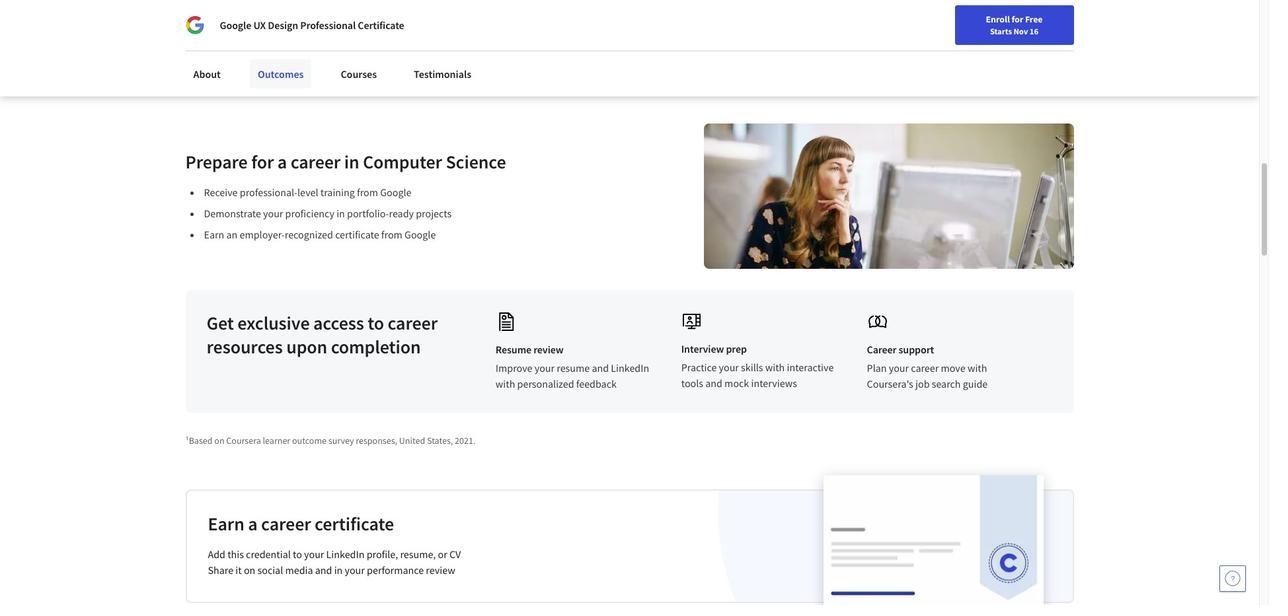 Task type: describe. For each thing, give the bounding box(es) containing it.
prepare
[[186, 150, 248, 174]]

certificate
[[358, 19, 404, 32]]

demonstrate
[[204, 207, 261, 220]]

coursera career certificate image
[[824, 476, 1045, 606]]

science
[[446, 150, 506, 174]]

ux
[[254, 19, 266, 32]]

practice
[[682, 361, 717, 374]]

with inside resume review improve your resume and linkedin with personalized feedback
[[496, 378, 515, 391]]

skills inside see how employees at top companies are mastering in-demand skills
[[297, 6, 337, 30]]

english button
[[982, 0, 1062, 43]]

professional-
[[240, 186, 298, 199]]

resume
[[557, 362, 590, 375]]

earn an employer-recognized certificate from google
[[204, 228, 436, 241]]

recognized
[[285, 228, 333, 241]]

0 horizontal spatial from
[[357, 186, 378, 199]]

responses,
[[356, 435, 397, 447]]

professional
[[300, 19, 356, 32]]

1 horizontal spatial from
[[381, 228, 403, 241]]

ready
[[389, 207, 414, 220]]

united
[[399, 435, 425, 447]]

your left performance
[[345, 564, 365, 577]]

with inside interview prep practice your skills with interactive tools and mock interviews
[[766, 361, 785, 374]]

demonstrate your proficiency in portfolio-ready projects
[[204, 207, 452, 220]]

career inside career support plan your career move with coursera's job search guide
[[911, 362, 939, 375]]

nov
[[1014, 26, 1029, 36]]

business
[[350, 45, 390, 58]]

review inside resume review improve your resume and linkedin with personalized feedback
[[534, 343, 564, 356]]

training
[[321, 186, 355, 199]]

resume,
[[400, 548, 436, 561]]

2 vertical spatial google
[[405, 228, 436, 241]]

tools
[[682, 377, 704, 390]]

interactive
[[787, 361, 834, 374]]

an
[[226, 228, 238, 241]]

help center image
[[1225, 571, 1241, 587]]

career inside find your new career link
[[950, 15, 976, 27]]

coursera enterprise logos image
[[779, 0, 1044, 49]]

coursera's
[[867, 378, 914, 391]]

level
[[298, 186, 318, 199]]

0 vertical spatial certificate
[[335, 228, 379, 241]]

earn for earn a career certificate
[[208, 512, 245, 536]]

16
[[1030, 26, 1039, 36]]

add this credential to your linkedin profile, resume, or cv share it on social media and in your performance review
[[208, 548, 461, 577]]

1 vertical spatial a
[[248, 512, 258, 536]]

0 horizontal spatial coursera
[[226, 435, 261, 447]]

for for in
[[251, 150, 274, 174]]

employer-
[[240, 228, 285, 241]]

mock
[[725, 377, 749, 390]]

and inside resume review improve your resume and linkedin with personalized feedback
[[592, 362, 609, 375]]

1 vertical spatial certificate
[[315, 512, 394, 536]]

and inside add this credential to your linkedin profile, resume, or cv share it on social media and in your performance review
[[315, 564, 332, 577]]

learn
[[207, 45, 234, 58]]

plan
[[867, 362, 887, 375]]

courses link
[[333, 60, 385, 89]]

1 vertical spatial in
[[337, 207, 345, 220]]

performance
[[367, 564, 424, 577]]

completion
[[331, 335, 421, 359]]

more
[[236, 45, 260, 58]]

in inside add this credential to your linkedin profile, resume, or cv share it on social media and in your performance review
[[334, 564, 343, 577]]

cv
[[450, 548, 461, 561]]

about link
[[186, 60, 229, 89]]

outcome
[[292, 435, 327, 447]]

computer
[[363, 150, 442, 174]]

¹based on coursera learner outcome survey responses, united states, 2021.
[[186, 435, 476, 447]]

upon
[[286, 335, 327, 359]]

testimonials
[[414, 67, 472, 81]]

testimonials link
[[406, 60, 480, 89]]

english
[[1006, 15, 1038, 28]]

your right find
[[912, 15, 929, 27]]

at
[[367, 0, 382, 6]]

personalized
[[518, 378, 574, 391]]

prepare for a career in computer science
[[186, 150, 506, 174]]

for for nov
[[1012, 13, 1024, 25]]

design
[[268, 19, 298, 32]]

see how employees at top companies are mastering in-demand skills
[[207, 0, 615, 30]]

¹based
[[186, 435, 213, 447]]

your inside career support plan your career move with coursera's job search guide
[[889, 362, 909, 375]]

get
[[207, 311, 234, 335]]

0 vertical spatial in
[[344, 150, 359, 174]]

profile,
[[367, 548, 398, 561]]

about
[[262, 45, 289, 58]]

0 vertical spatial coursera
[[291, 45, 332, 58]]

earn a career certificate
[[208, 512, 394, 536]]

learner
[[263, 435, 290, 447]]

in-
[[207, 6, 228, 30]]

credential
[[246, 548, 291, 561]]

demand
[[228, 6, 294, 30]]

to for your
[[293, 548, 302, 561]]

support
[[899, 343, 935, 356]]

mastering
[[535, 0, 615, 6]]

your inside interview prep practice your skills with interactive tools and mock interviews
[[719, 361, 739, 374]]



Task type: vqa. For each thing, say whether or not it's contained in the screenshot.
DevOps
no



Task type: locate. For each thing, give the bounding box(es) containing it.
1 horizontal spatial on
[[244, 564, 255, 577]]

with down improve
[[496, 378, 515, 391]]

learn more about coursera for business
[[207, 45, 390, 58]]

skills up "learn more about coursera for business" link
[[297, 6, 337, 30]]

courses
[[341, 67, 377, 81]]

review
[[534, 343, 564, 356], [426, 564, 455, 577]]

your
[[912, 15, 929, 27], [263, 207, 283, 220], [719, 361, 739, 374], [535, 362, 555, 375], [889, 362, 909, 375], [304, 548, 324, 561], [345, 564, 365, 577]]

0 horizontal spatial review
[[426, 564, 455, 577]]

your up mock
[[719, 361, 739, 374]]

see
[[207, 0, 236, 6]]

1 vertical spatial google
[[380, 186, 412, 199]]

0 vertical spatial from
[[357, 186, 378, 199]]

1 vertical spatial coursera
[[226, 435, 261, 447]]

exclusive
[[238, 311, 310, 335]]

a up professional-
[[278, 150, 287, 174]]

your up media
[[304, 548, 324, 561]]

0 horizontal spatial linkedin
[[326, 548, 365, 561]]

career up plan
[[867, 343, 897, 356]]

1 vertical spatial review
[[426, 564, 455, 577]]

skills up mock
[[741, 361, 764, 374]]

to inside add this credential to your linkedin profile, resume, or cv share it on social media and in your performance review
[[293, 548, 302, 561]]

with
[[766, 361, 785, 374], [968, 362, 988, 375], [496, 378, 515, 391]]

enroll
[[986, 13, 1010, 25]]

learn more about coursera for business link
[[207, 45, 390, 58]]

1 vertical spatial skills
[[741, 361, 764, 374]]

google image
[[186, 16, 204, 34]]

to for career
[[368, 311, 384, 335]]

enroll for free starts nov 16
[[986, 13, 1043, 36]]

1 horizontal spatial and
[[592, 362, 609, 375]]

1 horizontal spatial a
[[278, 150, 287, 174]]

coursera down google ux design professional certificate
[[291, 45, 332, 58]]

linkedin up feedback
[[611, 362, 650, 375]]

for inside enroll for free starts nov 16
[[1012, 13, 1024, 25]]

or
[[438, 548, 448, 561]]

on inside add this credential to your linkedin profile, resume, or cv share it on social media and in your performance review
[[244, 564, 255, 577]]

career support plan your career move with coursera's job search guide
[[867, 343, 988, 391]]

this
[[228, 548, 244, 561]]

2 vertical spatial and
[[315, 564, 332, 577]]

add
[[208, 548, 225, 561]]

a up credential
[[248, 512, 258, 536]]

earn
[[204, 228, 224, 241], [208, 512, 245, 536]]

move
[[941, 362, 966, 375]]

social
[[258, 564, 283, 577]]

google down projects
[[405, 228, 436, 241]]

in up the training
[[344, 150, 359, 174]]

0 vertical spatial google
[[220, 19, 252, 32]]

0 vertical spatial review
[[534, 343, 564, 356]]

receive professional-level training from google
[[204, 186, 412, 199]]

None search field
[[189, 8, 506, 35]]

outcomes link
[[250, 60, 312, 89]]

0 vertical spatial career
[[950, 15, 976, 27]]

certificate
[[335, 228, 379, 241], [315, 512, 394, 536]]

states,
[[427, 435, 453, 447]]

1 horizontal spatial with
[[766, 361, 785, 374]]

google left ux
[[220, 19, 252, 32]]

review inside add this credential to your linkedin profile, resume, or cv share it on social media and in your performance review
[[426, 564, 455, 577]]

1 horizontal spatial linkedin
[[611, 362, 650, 375]]

1 horizontal spatial for
[[335, 45, 348, 58]]

1 vertical spatial on
[[244, 564, 255, 577]]

find
[[893, 15, 910, 27]]

0 vertical spatial on
[[214, 435, 225, 447]]

your inside resume review improve your resume and linkedin with personalized feedback
[[535, 362, 555, 375]]

search
[[932, 378, 961, 391]]

0 vertical spatial skills
[[297, 6, 337, 30]]

resume
[[496, 343, 532, 356]]

0 horizontal spatial and
[[315, 564, 332, 577]]

2 vertical spatial in
[[334, 564, 343, 577]]

media
[[285, 564, 313, 577]]

with up guide
[[968, 362, 988, 375]]

0 vertical spatial for
[[1012, 13, 1024, 25]]

google up ready at left
[[380, 186, 412, 199]]

in right media
[[334, 564, 343, 577]]

starts
[[991, 26, 1012, 36]]

free
[[1026, 13, 1043, 25]]

0 horizontal spatial for
[[251, 150, 274, 174]]

resume review improve your resume and linkedin with personalized feedback
[[496, 343, 650, 391]]

on
[[214, 435, 225, 447], [244, 564, 255, 577]]

1 vertical spatial and
[[706, 377, 723, 390]]

outcomes
[[258, 67, 304, 81]]

share
[[208, 564, 234, 577]]

1 vertical spatial earn
[[208, 512, 245, 536]]

0 horizontal spatial to
[[293, 548, 302, 561]]

for up nov
[[1012, 13, 1024, 25]]

for up 'courses' "link"
[[335, 45, 348, 58]]

to inside get exclusive access to career resources upon completion
[[368, 311, 384, 335]]

1 vertical spatial career
[[867, 343, 897, 356]]

proficiency
[[285, 207, 335, 220]]

career inside get exclusive access to career resources upon completion
[[388, 311, 438, 335]]

0 vertical spatial and
[[592, 362, 609, 375]]

top
[[386, 0, 413, 6]]

2 horizontal spatial for
[[1012, 13, 1024, 25]]

guide
[[963, 378, 988, 391]]

1 horizontal spatial skills
[[741, 361, 764, 374]]

career
[[291, 150, 341, 174], [388, 311, 438, 335], [911, 362, 939, 375], [261, 512, 311, 536]]

2 vertical spatial for
[[251, 150, 274, 174]]

0 horizontal spatial on
[[214, 435, 225, 447]]

with up the interviews
[[766, 361, 785, 374]]

companies
[[417, 0, 502, 6]]

review down "or"
[[426, 564, 455, 577]]

career inside career support plan your career move with coursera's job search guide
[[867, 343, 897, 356]]

1 vertical spatial linkedin
[[326, 548, 365, 561]]

1 horizontal spatial career
[[950, 15, 976, 27]]

to
[[368, 311, 384, 335], [293, 548, 302, 561]]

1 vertical spatial from
[[381, 228, 403, 241]]

interview prep practice your skills with interactive tools and mock interviews
[[682, 343, 834, 390]]

your up coursera's
[[889, 362, 909, 375]]

a
[[278, 150, 287, 174], [248, 512, 258, 536]]

for
[[1012, 13, 1024, 25], [335, 45, 348, 58], [251, 150, 274, 174]]

survey
[[329, 435, 354, 447]]

earn up 'add'
[[208, 512, 245, 536]]

find your new career link
[[886, 13, 982, 30]]

0 horizontal spatial skills
[[297, 6, 337, 30]]

to up media
[[293, 548, 302, 561]]

your down professional-
[[263, 207, 283, 220]]

certificate up profile,
[[315, 512, 394, 536]]

0 vertical spatial linkedin
[[611, 362, 650, 375]]

coursera left learner
[[226, 435, 261, 447]]

get exclusive access to career resources upon completion
[[207, 311, 438, 359]]

for up professional-
[[251, 150, 274, 174]]

0 horizontal spatial a
[[248, 512, 258, 536]]

and up feedback
[[592, 362, 609, 375]]

how
[[240, 0, 274, 6]]

about
[[193, 67, 221, 81]]

linkedin left profile,
[[326, 548, 365, 561]]

2 horizontal spatial and
[[706, 377, 723, 390]]

0 horizontal spatial career
[[867, 343, 897, 356]]

and right tools
[[706, 377, 723, 390]]

0 vertical spatial a
[[278, 150, 287, 174]]

0 horizontal spatial with
[[496, 378, 515, 391]]

skills
[[297, 6, 337, 30], [741, 361, 764, 374]]

career right new
[[950, 15, 976, 27]]

from up portfolio-
[[357, 186, 378, 199]]

review up resume
[[534, 343, 564, 356]]

earn left an
[[204, 228, 224, 241]]

feedback
[[576, 378, 617, 391]]

and inside interview prep practice your skills with interactive tools and mock interviews
[[706, 377, 723, 390]]

resources
[[207, 335, 283, 359]]

0 vertical spatial to
[[368, 311, 384, 335]]

your up "personalized"
[[535, 362, 555, 375]]

skills inside interview prep practice your skills with interactive tools and mock interviews
[[741, 361, 764, 374]]

find your new career
[[893, 15, 976, 27]]

0 vertical spatial earn
[[204, 228, 224, 241]]

1 vertical spatial for
[[335, 45, 348, 58]]

and right media
[[315, 564, 332, 577]]

linkedin inside add this credential to your linkedin profile, resume, or cv share it on social media and in your performance review
[[326, 548, 365, 561]]

receive
[[204, 186, 238, 199]]

2021.
[[455, 435, 476, 447]]

and
[[592, 362, 609, 375], [706, 377, 723, 390], [315, 564, 332, 577]]

portfolio-
[[347, 207, 389, 220]]

from down ready at left
[[381, 228, 403, 241]]

on right it
[[244, 564, 255, 577]]

earn for earn an employer-recognized certificate from google
[[204, 228, 224, 241]]

job
[[916, 378, 930, 391]]

new
[[931, 15, 948, 27]]

1 horizontal spatial to
[[368, 311, 384, 335]]

linkedin inside resume review improve your resume and linkedin with personalized feedback
[[611, 362, 650, 375]]

linkedin
[[611, 362, 650, 375], [326, 548, 365, 561]]

access
[[313, 311, 364, 335]]

certificate down portfolio-
[[335, 228, 379, 241]]

1 horizontal spatial review
[[534, 343, 564, 356]]

to right access
[[368, 311, 384, 335]]

2 horizontal spatial with
[[968, 362, 988, 375]]

it
[[236, 564, 242, 577]]

are
[[506, 0, 531, 6]]

interview
[[682, 343, 724, 356]]

1 vertical spatial to
[[293, 548, 302, 561]]

with inside career support plan your career move with coursera's job search guide
[[968, 362, 988, 375]]

1 horizontal spatial coursera
[[291, 45, 332, 58]]

on right ¹based
[[214, 435, 225, 447]]

in down the training
[[337, 207, 345, 220]]

prep
[[726, 343, 747, 356]]

projects
[[416, 207, 452, 220]]



